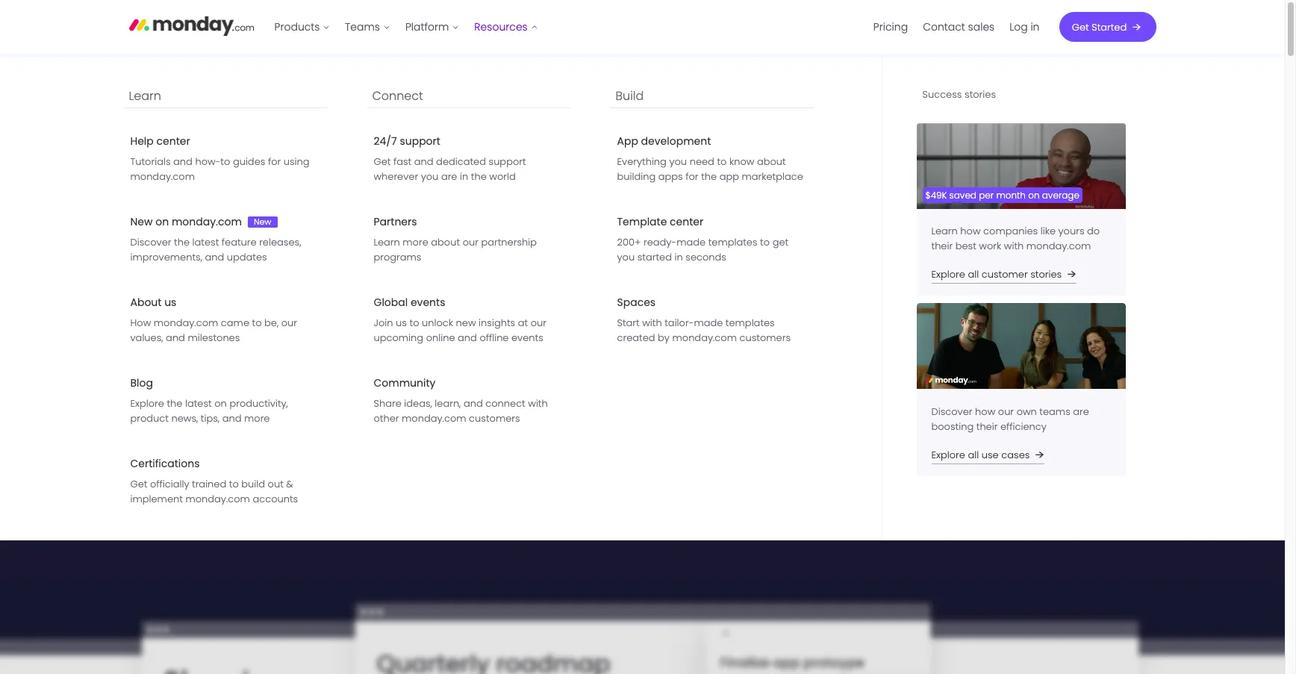 Task type: vqa. For each thing, say whether or not it's contained in the screenshot.
On,
no



Task type: locate. For each thing, give the bounding box(es) containing it.
get started
[[1072, 20, 1127, 34], [152, 386, 219, 403]]

0 vertical spatial made
[[677, 236, 706, 250]]

sales up streamline
[[875, 311, 910, 329]]

1 horizontal spatial in
[[675, 250, 683, 265]]

1 horizontal spatial you
[[617, 250, 635, 265]]

in inside 24/7 support get fast and dedicated support wherever you are in the world
[[460, 170, 468, 184]]

and left ✦
[[222, 412, 242, 426]]

explore down best at right top
[[932, 268, 965, 282]]

0 horizontal spatial work
[[129, 326, 167, 349]]

new up releases,
[[254, 215, 271, 227]]

1 vertical spatial work
[[129, 326, 167, 349]]

latest down new on monday.com
[[192, 236, 219, 250]]

to inside app development everything you need to know about building apps for the app marketplace
[[717, 155, 727, 169]]

yours
[[1059, 224, 1085, 238]]

0 vertical spatial get started button
[[1059, 12, 1156, 42]]

elevate
[[478, 63, 523, 80]]

the down the dedicated
[[471, 170, 487, 184]]

accept all cookies
[[1048, 116, 1141, 131]]

productivity,
[[230, 397, 288, 411]]

sales
[[968, 19, 995, 34], [947, 333, 972, 347]]

$49k
[[926, 189, 947, 201]]

and inside global events join us to unlock new insights at our upcoming online and offline events
[[458, 331, 477, 345]]

all for customer
[[968, 268, 979, 282]]

support up fast
[[400, 134, 441, 149]]

for inside app development everything you need to know about building apps for the app marketplace
[[686, 170, 699, 184]]

1 horizontal spatial are
[[1073, 405, 1089, 419]]

0 vertical spatial stories
[[965, 87, 996, 102]]

customers inside spaces start with tailor-made templates created by monday.com customers
[[740, 331, 791, 345]]

1 vertical spatial online
[[426, 331, 455, 345]]

you up apps
[[669, 155, 687, 169]]

events down "at"
[[512, 331, 543, 345]]

how for best
[[961, 224, 981, 238]]

templates
[[708, 236, 758, 250], [726, 316, 775, 330]]

1 horizontal spatial new
[[254, 215, 271, 227]]

efficency image
[[917, 303, 1126, 389]]

0 vertical spatial customers
[[740, 331, 791, 345]]

about up marketplace
[[757, 155, 786, 169]]

to left guides
[[221, 155, 230, 169]]

work down the
[[129, 326, 167, 349]]

0 horizontal spatial new
[[130, 215, 153, 230]]

latest up 'tips,'
[[185, 397, 212, 411]]

from
[[875, 231, 898, 245], [1005, 333, 1027, 347], [977, 450, 1000, 464]]

and inside the blog explore the latest on productivity, product news, tips, and more
[[222, 412, 242, 426]]

1 horizontal spatial get started button
[[1059, 12, 1156, 42]]

sales right contact
[[968, 19, 995, 34]]

need
[[690, 155, 715, 169]]

1 horizontal spatial about
[[757, 155, 786, 169]]

sales
[[875, 311, 910, 329], [871, 379, 898, 394]]

teams right 'own'
[[1040, 405, 1071, 419]]

and
[[173, 155, 193, 169], [414, 155, 434, 169], [205, 250, 224, 265], [493, 296, 525, 319], [166, 331, 185, 345], [458, 331, 477, 345], [464, 397, 483, 411], [222, 412, 242, 426]]

to inside template center 200+ ready-made templates to get you started in seconds
[[760, 236, 770, 250]]

learn,
[[435, 397, 461, 411]]

their left best at right top
[[932, 239, 953, 253]]

templates inside template center 200+ ready-made templates to get you started in seconds
[[708, 236, 758, 250]]

1 vertical spatial teams
[[1040, 405, 1071, 419]]

events up unlock
[[411, 295, 445, 310]]

how up best at right top
[[961, 224, 981, 238]]

you down 200+
[[617, 250, 635, 265]]

by inside the platform where all your processes, tools, and teams work together, powered by monday products.
[[326, 326, 346, 349]]

and right values,
[[166, 331, 185, 345]]

sales left ops in the right bottom of the page
[[871, 379, 898, 394]]

teams link
[[338, 15, 398, 39]]

are inside 24/7 support get fast and dedicated support wherever you are in the world
[[441, 170, 457, 184]]

0 horizontal spatial from
[[875, 231, 898, 245]]

monday.com logo image
[[129, 10, 255, 41]]

to left power
[[858, 154, 870, 171]]

1 vertical spatial us
[[396, 316, 407, 330]]

are
[[441, 170, 457, 184], [1073, 405, 1089, 419]]

and down feature
[[205, 250, 224, 265]]

monday.com down learn,
[[402, 412, 466, 426]]

monday.com down the trained
[[185, 492, 250, 507]]

our inside global events join us to unlock new insights at our upcoming online and offline events
[[531, 316, 547, 330]]

products left power
[[802, 154, 854, 171]]

created
[[617, 331, 655, 345]]

2 horizontal spatial you
[[669, 155, 687, 169]]

nissan image
[[917, 123, 1126, 209]]

0 vertical spatial with
[[1004, 239, 1024, 253]]

us inside about us how monday.com came to be, our values, and milestones
[[164, 295, 177, 310]]

1 horizontal spatial customers
[[740, 331, 791, 345]]

our left 'own'
[[998, 405, 1014, 419]]

0 vertical spatial more
[[403, 236, 428, 250]]

to up upcoming in the left of the page
[[410, 316, 419, 330]]

trained
[[192, 477, 226, 492]]

with right connect
[[528, 397, 548, 411]]

all left your at top left
[[292, 296, 311, 319]]

0 horizontal spatial you
[[421, 170, 439, 184]]

0 horizontal spatial by
[[326, 326, 346, 349]]

app development everything you need to know about building apps for the app marketplace
[[617, 134, 803, 184]]

1 horizontal spatial started
[[1092, 20, 1127, 34]]

made inside template center 200+ ready-made templates to get you started in seconds
[[677, 236, 706, 250]]

1 vertical spatial events
[[512, 331, 543, 345]]

in inside template center 200+ ready-made templates to get you started in seconds
[[675, 250, 683, 265]]

app
[[720, 170, 739, 184]]

dedicated
[[436, 155, 486, 169]]

out
[[268, 477, 284, 492]]

work inside learn how companies like yours do their best work with monday.com
[[979, 239, 1002, 253]]

1 vertical spatial from
[[1005, 333, 1027, 347]]

hits
[[679, 63, 700, 80]]

0 vertical spatial get started
[[1072, 20, 1127, 34]]

learn up best at right top
[[932, 224, 958, 238]]

templates inside spaces start with tailor-made templates created by monday.com customers
[[726, 316, 775, 330]]

0 horizontal spatial started
[[176, 386, 219, 403]]

us up upcoming in the left of the page
[[396, 316, 407, 330]]

no
[[129, 424, 142, 438]]

1 vertical spatial sales
[[871, 379, 898, 394]]

1 vertical spatial made
[[694, 316, 723, 330]]

2 horizontal spatial with
[[1004, 239, 1024, 253]]

2 vertical spatial in
[[675, 250, 683, 265]]

0 horizontal spatial their
[[932, 239, 953, 253]]

1 horizontal spatial support
[[489, 155, 526, 169]]

0 vertical spatial are
[[441, 170, 457, 184]]

their inside discover how our own teams are boosting their efficiency
[[977, 419, 998, 434]]

1 vertical spatial stories
[[1031, 268, 1062, 282]]

are down the dedicated
[[441, 170, 457, 184]]

by down tailor-
[[658, 331, 670, 345]]

tailor-
[[665, 316, 694, 330]]

started inside main element
[[1092, 20, 1127, 34]]

for down need
[[686, 170, 699, 184]]

✨
[[526, 63, 541, 80]]

1 horizontal spatial learn
[[374, 236, 400, 250]]

you for 24/7 support
[[421, 170, 439, 184]]

you inside template center 200+ ready-made templates to get you started in seconds
[[617, 250, 635, 265]]

to down streamline
[[899, 348, 908, 362]]

customers for community
[[469, 412, 520, 426]]

learn
[[129, 87, 161, 105], [932, 224, 958, 238], [374, 236, 400, 250]]

1 vertical spatial sales
[[947, 333, 972, 347]]

all for cookies
[[1088, 116, 1099, 131]]

1 vertical spatial more
[[244, 412, 270, 426]]

list containing pricing
[[866, 0, 1047, 54]]

get up product
[[152, 386, 173, 403]]

0 vertical spatial center
[[156, 134, 190, 149]]

month up connect
[[381, 63, 422, 80]]

monday.com down tailor-
[[672, 331, 737, 345]]

learn how companies like yours do their best work with monday.com
[[932, 224, 1100, 253]]

and right fast
[[414, 155, 434, 169]]

their up 'use'
[[977, 419, 998, 434]]

1 horizontal spatial us
[[396, 316, 407, 330]]

0 vertical spatial month
[[381, 63, 422, 80]]

month inside the main submenu element
[[997, 189, 1026, 201]]

new up the improvements,
[[130, 215, 153, 230]]

get started button inside main element
[[1059, 12, 1156, 42]]

with inside community share ideas, learn, and connect with other monday.com customers
[[528, 397, 548, 411]]

1 horizontal spatial month
[[997, 189, 1026, 201]]

2 vertical spatial with
[[528, 397, 548, 411]]

you inside app development everything you need to know about building apps for the app marketplace
[[669, 155, 687, 169]]

sales for crm
[[875, 311, 910, 329]]

all left 'use'
[[968, 448, 979, 462]]

0 vertical spatial explore
[[932, 268, 965, 282]]

sales ops
[[871, 379, 920, 394]]

products inside list
[[274, 19, 320, 34]]

customers inside community share ideas, learn, and connect with other monday.com customers
[[469, 412, 520, 426]]

0 vertical spatial sales
[[875, 311, 910, 329]]

1 horizontal spatial their
[[977, 419, 998, 434]]

the
[[129, 296, 158, 319]]

from left cases
[[977, 450, 1000, 464]]

help center tutorials and how-to guides for using monday.com
[[130, 134, 310, 184]]

with down companies on the top of the page
[[1004, 239, 1024, 253]]

the up close.
[[929, 333, 945, 347]]

templates for template center
[[708, 236, 758, 250]]

0 vertical spatial sales
[[968, 19, 995, 34]]

0 horizontal spatial in
[[460, 170, 468, 184]]

0 vertical spatial online
[[569, 63, 605, 80]]

work
[[875, 193, 908, 212]]

news,
[[171, 412, 198, 426]]

work down work,
[[979, 239, 1002, 253]]

work,
[[984, 216, 1008, 230]]

1 horizontal spatial events
[[512, 331, 543, 345]]

1 horizontal spatial get started
[[1072, 20, 1127, 34]]

center for help center
[[156, 134, 190, 149]]

1 vertical spatial are
[[1073, 405, 1089, 419]]

card
[[175, 424, 197, 438]]

0 horizontal spatial online
[[426, 331, 455, 345]]

our
[[463, 236, 479, 250], [281, 316, 297, 330], [531, 316, 547, 330], [998, 405, 1014, 419]]

all for use
[[968, 448, 979, 462]]

how down account managers at the right bottom of page
[[975, 405, 996, 419]]

0 vertical spatial about
[[757, 155, 786, 169]]

our left partnership
[[463, 236, 479, 250]]

on up 'tips,'
[[215, 397, 227, 411]]

online inside global events join us to unlock new insights at our upcoming online and offline events
[[426, 331, 455, 345]]

discover up the improvements,
[[130, 236, 171, 250]]

made inside spaces start with tailor-made templates created by monday.com customers
[[694, 316, 723, 330]]

all inside the platform where all your processes, tools, and teams work together, powered by monday products.
[[292, 296, 311, 319]]

online down unlock
[[426, 331, 455, 345]]

to left get
[[760, 236, 770, 250]]

1 vertical spatial get started
[[152, 386, 219, 403]]

on inside the blog explore the latest on productivity, product news, tips, and more
[[215, 397, 227, 411]]

products to power every team
[[802, 154, 981, 171]]

list containing learn
[[0, 0, 1285, 674]]

our inside partners learn more about our partnership programs
[[463, 236, 479, 250]]

0 horizontal spatial customers
[[469, 412, 520, 426]]

sales inside sales crm streamline the sales cycle, from lead to close.
[[875, 311, 910, 329]]

1 horizontal spatial center
[[670, 215, 704, 230]]

monday.com down tutorials
[[130, 170, 195, 184]]

discover inside discover how our own teams are boosting their efficiency
[[932, 405, 973, 419]]

the up news, at the bottom left of page
[[167, 397, 183, 411]]

learn inside learn how companies like yours do their best work with monday.com
[[932, 224, 958, 238]]

every
[[913, 154, 946, 171]]

stories right customer
[[1031, 268, 1062, 282]]

made up seconds
[[677, 236, 706, 250]]

you right wherever
[[421, 170, 439, 184]]

discover up boosting
[[932, 405, 973, 419]]

teams
[[530, 296, 582, 319], [1040, 405, 1071, 419], [892, 496, 926, 511]]

month right 'per'
[[997, 189, 1026, 201]]

1 vertical spatial month
[[997, 189, 1026, 201]]

help
[[130, 134, 154, 149]]

2 horizontal spatial from
[[1005, 333, 1027, 347]]

more inside the blog explore the latest on productivity, product news, tips, and more
[[244, 412, 270, 426]]

from down the manage
[[875, 231, 898, 245]]

all down best at right top
[[968, 268, 979, 282]]

1 horizontal spatial teams
[[892, 496, 926, 511]]

how inside discover how our own teams are boosting their efficiency
[[975, 405, 996, 419]]

1 vertical spatial about
[[431, 236, 460, 250]]

1 vertical spatial latest
[[185, 397, 212, 411]]

our right "at"
[[531, 316, 547, 330]]

1 horizontal spatial with
[[642, 316, 662, 330]]

teams inside discover how our own teams are boosting their efficiency
[[1040, 405, 1071, 419]]

share
[[374, 397, 402, 411]]

unlock
[[422, 316, 453, 330]]

discover how our own teams are boosting their efficiency
[[932, 405, 1089, 434]]

0 horizontal spatial are
[[441, 170, 457, 184]]

hp asset dark bg image
[[0, 580, 1285, 674]]

0 horizontal spatial teams
[[530, 296, 582, 319]]

and down new
[[458, 331, 477, 345]]

work inside the platform where all your processes, tools, and teams work together, powered by monday products.
[[129, 326, 167, 349]]

own
[[1017, 405, 1037, 419]]

in down the dedicated
[[460, 170, 468, 184]]

to down aspects
[[943, 231, 952, 245]]

1 vertical spatial how
[[975, 405, 996, 419]]

learn up help
[[129, 87, 161, 105]]

to left "build"
[[229, 477, 239, 492]]

made down seconds
[[694, 316, 723, 330]]

dev ship better products, from concept to launch.
[[875, 428, 1000, 479]]

center up tutorials
[[156, 134, 190, 149]]

how for their
[[975, 405, 996, 419]]

2 vertical spatial teams
[[892, 496, 926, 511]]

monday
[[350, 326, 419, 349]]

and inside the platform where all your processes, tools, and teams work together, powered by monday products.
[[493, 296, 525, 319]]

products.
[[423, 326, 500, 349]]

0 vertical spatial work
[[979, 239, 1002, 253]]

explore up launch. on the bottom of the page
[[932, 448, 965, 462]]

1 vertical spatial customers
[[469, 412, 520, 426]]

0 vertical spatial in
[[1031, 19, 1040, 34]]

discover inside discover the latest feature releases, improvements, and updates
[[130, 236, 171, 250]]

do
[[1087, 224, 1100, 238]]

1 horizontal spatial discover
[[932, 405, 973, 419]]

center inside template center 200+ ready-made templates to get you started in seconds
[[670, 215, 704, 230]]

more
[[403, 236, 428, 250], [244, 412, 270, 426]]

with up created
[[642, 316, 662, 330]]

register now > link
[[823, 63, 911, 80]]

center
[[156, 134, 190, 149], [670, 215, 704, 230]]

tutorials
[[130, 155, 171, 169]]

managers
[[987, 379, 1041, 394]]

started
[[1092, 20, 1127, 34], [176, 386, 219, 403]]

0 horizontal spatial month
[[381, 63, 422, 80]]

0 horizontal spatial with
[[528, 397, 548, 411]]

monday.com up milestones
[[154, 316, 218, 330]]

us right about
[[164, 295, 177, 310]]

stories right the success
[[965, 87, 996, 102]]

monday.com down like
[[1027, 239, 1091, 253]]

get left fast
[[374, 155, 391, 169]]

0 horizontal spatial get started button
[[129, 376, 258, 413]]

monday.com inside the certifications get officially trained to build out & implement monday.com accounts
[[185, 492, 250, 507]]

know
[[730, 155, 754, 169]]

2 horizontal spatial learn
[[932, 224, 958, 238]]

all
[[1088, 116, 1099, 131], [917, 216, 928, 230], [968, 268, 979, 282], [292, 296, 311, 319], [968, 448, 979, 462]]

from inside work management manage all aspects of work, from strategy to execution.
[[875, 231, 898, 245]]

learn for learn how companies like yours do their best work with monday.com
[[932, 224, 958, 238]]

to inside sales crm streamline the sales cycle, from lead to close.
[[899, 348, 908, 362]]

new
[[130, 215, 153, 230], [254, 215, 271, 227]]

0 horizontal spatial support
[[400, 134, 441, 149]]

0 horizontal spatial about
[[431, 236, 460, 250]]

products left teams at the top left of the page
[[274, 19, 320, 34]]

explore up product
[[130, 397, 164, 411]]

0 horizontal spatial get started
[[152, 386, 219, 403]]

online right our
[[569, 63, 605, 80]]

pricing
[[874, 19, 908, 34]]

0 horizontal spatial center
[[156, 134, 190, 149]]

you
[[669, 155, 687, 169], [421, 170, 439, 184], [617, 250, 635, 265]]

0 vertical spatial latest
[[192, 236, 219, 250]]

ready-
[[644, 236, 677, 250]]

you inside 24/7 support get fast and dedicated support wherever you are in the world
[[421, 170, 439, 184]]

more down productivity,
[[244, 412, 270, 426]]

sales left cycle,
[[947, 333, 972, 347]]

center inside help center tutorials and how-to guides for using monday.com
[[156, 134, 190, 149]]

by inside spaces start with tailor-made templates created by monday.com customers
[[658, 331, 670, 345]]

success
[[923, 87, 962, 102]]

1 vertical spatial explore
[[130, 397, 164, 411]]

1 horizontal spatial products
[[802, 154, 854, 171]]

efficiency
[[1001, 419, 1047, 434]]

are right 'own'
[[1073, 405, 1089, 419]]

0 vertical spatial teams
[[530, 296, 582, 319]]

1 horizontal spatial by
[[658, 331, 670, 345]]

all inside button
[[1088, 116, 1099, 131]]

0 vertical spatial from
[[875, 231, 898, 245]]

other
[[374, 412, 399, 426]]

app
[[617, 134, 638, 149]]

wherever
[[374, 170, 418, 184]]

our right be,
[[281, 316, 297, 330]]

1 vertical spatial you
[[421, 170, 439, 184]]

support up 'world'
[[489, 155, 526, 169]]

2 list from the left
[[866, 0, 1047, 54]]

1 vertical spatial products
[[802, 154, 854, 171]]

0 vertical spatial discover
[[130, 236, 171, 250]]

center for template center
[[670, 215, 704, 230]]

the inside the blog explore the latest on productivity, product news, tips, and more
[[167, 397, 183, 411]]

to left be,
[[252, 316, 262, 330]]

0 horizontal spatial stories
[[965, 87, 996, 102]]

0 vertical spatial their
[[932, 239, 953, 253]]

1 horizontal spatial from
[[977, 450, 1000, 464]]

blog explore the latest on productivity, product news, tips, and more
[[130, 376, 288, 426]]

teams right "at"
[[530, 296, 582, 319]]

teams inside the platform where all your processes, tools, and teams work together, powered by monday products.
[[530, 296, 582, 319]]

success stories
[[923, 87, 996, 102]]

in
[[1031, 19, 1040, 34], [460, 170, 468, 184], [675, 250, 683, 265]]

0 horizontal spatial more
[[244, 412, 270, 426]]

to
[[858, 154, 870, 171], [221, 155, 230, 169], [717, 155, 727, 169], [943, 231, 952, 245], [760, 236, 770, 250], [252, 316, 262, 330], [410, 316, 419, 330], [899, 348, 908, 362], [918, 465, 927, 479], [229, 477, 239, 492]]

to inside the certifications get officially trained to build out & implement monday.com accounts
[[229, 477, 239, 492]]

feature
[[222, 236, 257, 250]]

cookies
[[1102, 116, 1141, 131]]

1 list from the left
[[0, 0, 1285, 674]]

all up strategy
[[917, 216, 928, 230]]

get inside 24/7 support get fast and dedicated support wherever you are in the world
[[374, 155, 391, 169]]

about left partnership
[[431, 236, 460, 250]]

1 vertical spatial in
[[460, 170, 468, 184]]

1 horizontal spatial work
[[979, 239, 1002, 253]]

0 vertical spatial you
[[669, 155, 687, 169]]

explore
[[932, 268, 965, 282], [130, 397, 164, 411], [932, 448, 965, 462]]

center up ready-
[[670, 215, 704, 230]]

and left how-
[[173, 155, 193, 169]]

templates right tailor-
[[726, 316, 775, 330]]

teams right agile
[[892, 496, 926, 511]]

the inside sales crm streamline the sales cycle, from lead to close.
[[929, 333, 945, 347]]

dev
[[875, 428, 900, 447]]

in down ready-
[[675, 250, 683, 265]]

list
[[0, 0, 1285, 674], [866, 0, 1047, 54]]

2 vertical spatial you
[[617, 250, 635, 265]]

by
[[326, 326, 346, 349], [658, 331, 670, 345]]

build
[[241, 477, 265, 492]]

how inside learn how companies like yours do their best work with monday.com
[[961, 224, 981, 238]]

on up the improvements,
[[156, 215, 169, 230]]



Task type: describe. For each thing, give the bounding box(es) containing it.
improvements,
[[130, 250, 202, 265]]

main submenu element
[[0, 54, 1285, 541]]

the inside discover the latest feature releases, improvements, and updates
[[174, 236, 190, 250]]

start
[[617, 316, 640, 330]]

are inside discover how our own teams are boosting their efficiency
[[1073, 405, 1089, 419]]

1 month left until elevate ✨ our online conference hits screens dec 14th
[[374, 63, 805, 80]]

to inside about us how monday.com came to be, our values, and milestones
[[252, 316, 262, 330]]

spaces start with tailor-made templates created by monday.com customers
[[617, 295, 791, 345]]

on left average
[[1028, 189, 1040, 201]]

cases
[[1002, 448, 1030, 462]]

spaces
[[617, 295, 656, 310]]

in for 24/7 support
[[460, 170, 468, 184]]

with inside learn how companies like yours do their best work with monday.com
[[1004, 239, 1024, 253]]

for up where at the left top of the page
[[248, 220, 314, 287]]

about inside partners learn more about our partnership programs
[[431, 236, 460, 250]]

marketing
[[933, 261, 984, 276]]

200+
[[617, 236, 641, 250]]

latest inside discover the latest feature releases, improvements, and updates
[[192, 236, 219, 250]]

build
[[616, 87, 644, 105]]

partners learn more about our partnership programs
[[374, 215, 537, 265]]

discover for discover how our own teams are boosting their efficiency
[[932, 405, 973, 419]]

0 horizontal spatial events
[[411, 295, 445, 310]]

global events join us to unlock new insights at our upcoming online and offline events
[[374, 295, 547, 345]]

monday.com inside community share ideas, learn, and connect with other monday.com customers
[[402, 412, 466, 426]]

learn for learn
[[129, 87, 161, 105]]

get inside the certifications get officially trained to build out & implement monday.com accounts
[[130, 477, 147, 492]]

for up programs
[[369, 167, 435, 233]]

account managers
[[941, 379, 1041, 394]]

to inside global events join us to unlock new insights at our upcoming online and offline events
[[410, 316, 419, 330]]

customers for spaces
[[740, 331, 791, 345]]

explore for boosting
[[932, 448, 965, 462]]

at
[[518, 316, 528, 330]]

operations
[[1070, 261, 1127, 276]]

you for template center
[[617, 250, 635, 265]]

the inside 24/7 support get fast and dedicated support wherever you are in the world
[[471, 170, 487, 184]]

main element
[[0, 0, 1285, 674]]

building
[[617, 170, 656, 184]]

log in
[[1010, 19, 1040, 34]]

officially
[[150, 477, 189, 492]]

new on monday.com
[[130, 215, 242, 230]]

platform link
[[398, 15, 467, 39]]

agile teams
[[864, 496, 926, 511]]

contact sales
[[923, 19, 995, 34]]

and inside help center tutorials and how-to guides for using monday.com
[[173, 155, 193, 169]]

built
[[129, 220, 236, 287]]

our
[[544, 63, 566, 80]]

0 vertical spatial support
[[400, 134, 441, 149]]

sales crm streamline the sales cycle, from lead to close.
[[875, 311, 1027, 362]]

resources
[[474, 19, 528, 34]]

with inside spaces start with tailor-made templates created by monday.com customers
[[642, 316, 662, 330]]

launch.
[[930, 465, 965, 479]]

their inside learn how companies like yours do their best work with monday.com
[[932, 239, 953, 253]]

all inside work management manage all aspects of work, from strategy to execution.
[[917, 216, 928, 230]]

companies
[[984, 224, 1038, 238]]

world
[[489, 170, 516, 184]]

and inside 24/7 support get fast and dedicated support wherever you are in the world
[[414, 155, 434, 169]]

templates for spaces
[[726, 316, 775, 330]]

creative
[[1005, 261, 1049, 276]]

where
[[237, 296, 288, 319]]

to inside work management manage all aspects of work, from strategy to execution.
[[943, 231, 952, 245]]

accept all cookies dialog
[[0, 98, 1285, 149]]

get right log in link
[[1072, 20, 1089, 34]]

close.
[[911, 348, 938, 362]]

use
[[982, 448, 999, 462]]

in for template center
[[675, 250, 683, 265]]

latest inside the blog explore the latest on productivity, product news, tips, and more
[[185, 397, 212, 411]]

sales inside button
[[968, 19, 995, 34]]

milestones
[[188, 331, 240, 345]]

&
[[286, 477, 293, 492]]

>
[[905, 63, 911, 80]]

1 horizontal spatial online
[[569, 63, 605, 80]]

our inside discover how our own teams are boosting their efficiency
[[998, 405, 1014, 419]]

insights
[[479, 316, 515, 330]]

new
[[456, 316, 476, 330]]

discover for discover the latest feature releases, improvements, and updates
[[130, 236, 171, 250]]

updates
[[227, 250, 267, 265]]

1 horizontal spatial stories
[[1031, 268, 1062, 282]]

designed for work.
[[129, 167, 577, 233]]

boosting
[[932, 419, 974, 434]]

1 vertical spatial get started button
[[129, 376, 258, 413]]

ideas,
[[404, 397, 432, 411]]

average
[[1042, 189, 1080, 201]]

crm
[[914, 311, 944, 329]]

everything
[[617, 155, 667, 169]]

and inside about us how monday.com came to be, our values, and milestones
[[166, 331, 185, 345]]

more inside partners learn more about our partnership programs
[[403, 236, 428, 250]]

of
[[972, 216, 982, 230]]

plan
[[371, 424, 393, 438]]

seconds
[[686, 250, 727, 265]]

learn inside partners learn more about our partnership programs
[[374, 236, 400, 250]]

together,
[[171, 326, 244, 349]]

24/7
[[374, 134, 397, 149]]

monday.com inside learn how companies like yours do their best work with monday.com
[[1027, 239, 1091, 253]]

and inside discover the latest feature releases, improvements, and updates
[[205, 250, 224, 265]]

global
[[374, 295, 408, 310]]

for inside help center tutorials and how-to guides for using monday.com
[[268, 155, 281, 169]]

our inside about us how monday.com came to be, our values, and milestones
[[281, 316, 297, 330]]

$49k saved per month on average
[[926, 189, 1080, 201]]

about
[[130, 295, 162, 310]]

manage
[[875, 216, 915, 230]]

free
[[348, 424, 369, 438]]

monday.com inside spaces start with tailor-made templates created by monday.com customers
[[672, 331, 737, 345]]

offline
[[480, 331, 509, 345]]

on left 'free'
[[333, 424, 346, 438]]

certifications get officially trained to build out & implement monday.com accounts
[[130, 457, 298, 507]]

explore for their
[[932, 268, 965, 282]]

get started inside main element
[[1072, 20, 1127, 34]]

using
[[284, 155, 310, 169]]

monday.com up discover the latest feature releases, improvements, and updates at the top left
[[172, 215, 242, 230]]

about inside app development everything you need to know about building apps for the app marketplace
[[757, 155, 786, 169]]

list inside main element
[[866, 0, 1047, 54]]

log in link
[[1002, 15, 1047, 39]]

cycle,
[[975, 333, 1002, 347]]

accept all cookies button
[[1036, 110, 1153, 137]]

needed
[[200, 424, 237, 438]]

certifications
[[130, 457, 200, 471]]

to inside help center tutorials and how-to guides for using monday.com
[[221, 155, 230, 169]]

products for products
[[274, 19, 320, 34]]

14th
[[779, 63, 802, 80]]

explore all use cases link
[[932, 446, 1048, 464]]

explore all use cases
[[932, 448, 1030, 462]]

1
[[374, 63, 378, 80]]

24/7 support get fast and dedicated support wherever you are in the world
[[374, 134, 526, 184]]

marketplace
[[742, 170, 803, 184]]

and inside community share ideas, learn, and connect with other monday.com customers
[[464, 397, 483, 411]]

monday.com inside help center tutorials and how-to guides for using monday.com
[[130, 170, 195, 184]]

from inside dev ship better products, from concept to launch.
[[977, 450, 1000, 464]]

unlimited
[[261, 424, 306, 438]]

until
[[447, 63, 475, 80]]

conference
[[608, 63, 676, 80]]

1 vertical spatial support
[[489, 155, 526, 169]]

monday.com inside about us how monday.com came to be, our values, and milestones
[[154, 316, 218, 330]]

better
[[898, 450, 927, 464]]

from inside sales crm streamline the sales cycle, from lead to close.
[[1005, 333, 1027, 347]]

screens
[[703, 63, 749, 80]]

new for new
[[254, 215, 271, 227]]

made for spaces
[[694, 316, 723, 330]]

blog
[[130, 376, 153, 391]]

implement
[[130, 492, 183, 507]]

to inside dev ship better products, from concept to launch.
[[918, 465, 927, 479]]

agile
[[864, 496, 890, 511]]

1 vertical spatial started
[[176, 386, 219, 403]]

concept
[[875, 465, 915, 479]]

sales for ops
[[871, 379, 898, 394]]

about us how monday.com came to be, our values, and milestones
[[130, 295, 297, 345]]

new for new on monday.com
[[130, 215, 153, 230]]

products for products to power every team
[[802, 154, 854, 171]]

made for template center
[[677, 236, 706, 250]]

programs
[[374, 250, 422, 265]]

the inside app development everything you need to know about building apps for the app marketplace
[[701, 170, 717, 184]]

explore inside the blog explore the latest on productivity, product news, tips, and more
[[130, 397, 164, 411]]

us inside global events join us to unlock new insights at our upcoming online and offline events
[[396, 316, 407, 330]]

sales inside sales crm streamline the sales cycle, from lead to close.
[[947, 333, 972, 347]]

resources link
[[467, 15, 546, 39]]

fast
[[393, 155, 412, 169]]



